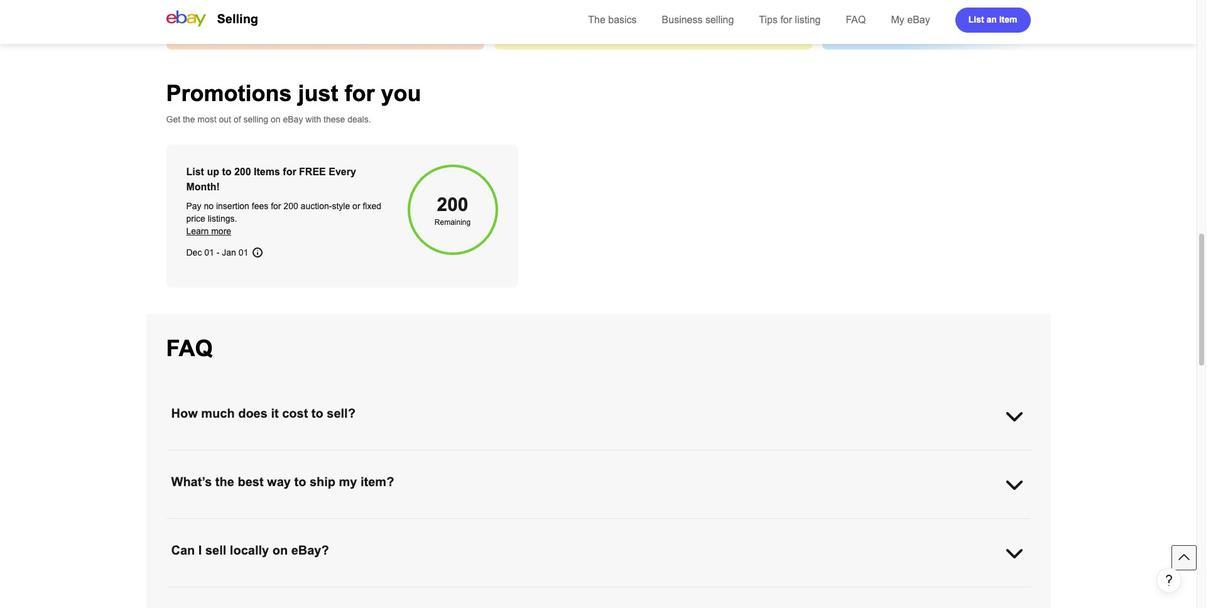 Task type: vqa. For each thing, say whether or not it's contained in the screenshot.
$100+.
no



Task type: locate. For each thing, give the bounding box(es) containing it.
selling
[[217, 12, 258, 26]]

to inside list up to 200 items for free every month!
[[222, 166, 231, 177]]

to
[[222, 166, 231, 177], [312, 406, 323, 420], [294, 475, 306, 489], [557, 520, 564, 530], [945, 520, 952, 530]]

1 vertical spatial from
[[216, 532, 234, 542]]

2 horizontal spatial 200
[[437, 194, 468, 215]]

dec
[[186, 248, 202, 258]]

item
[[999, 14, 1017, 24], [224, 451, 241, 461]]

0 horizontal spatial item
[[224, 451, 241, 461]]

charge
[[318, 451, 345, 461]]

0 horizontal spatial fees
[[252, 201, 268, 211]]

labels.
[[571, 532, 596, 542]]

but
[[314, 520, 326, 530]]

0 vertical spatial fees
[[252, 201, 268, 211]]

free
[[595, 451, 610, 461], [686, 520, 702, 530]]

how much does it cost to sell?
[[171, 406, 355, 420]]

insertion left fee
[[715, 451, 748, 461]]

1 vertical spatial item
[[224, 451, 241, 461]]

1 horizontal spatial list
[[969, 14, 984, 24]]

way
[[267, 475, 291, 489]]

tips
[[759, 14, 778, 25]]

a left $0.35 at right
[[683, 451, 688, 461]]

200 up remaining
[[437, 194, 468, 215]]

to right cost
[[312, 406, 323, 420]]

how
[[171, 406, 198, 420]]

0 horizontal spatial 01
[[204, 248, 214, 258]]

insertion
[[216, 201, 249, 211], [715, 451, 748, 461]]

list an item
[[969, 14, 1017, 24]]

each
[[532, 451, 551, 461]]

shipping up also
[[438, 520, 471, 530]]

2 horizontal spatial you
[[381, 80, 421, 106]]

it inside "ebay provides recommendations, but you can choose a preferred shipping carrier. can't make it to your local dropoff? some offer free "ship from home" pickup. print your shipping labels with ebay to receive a discount from the carriers we work with. if you don't have a printer, we also offer qr codes for ebay labels."
[[550, 520, 554, 530]]

on
[[271, 114, 281, 124], [272, 543, 288, 557]]

list an item link
[[955, 8, 1031, 33]]

1 horizontal spatial more
[[833, 451, 853, 461]]

0 vertical spatial it
[[271, 406, 279, 420]]

item?
[[361, 475, 394, 489]]

you
[[381, 80, 421, 106], [329, 520, 343, 530], [345, 532, 360, 542]]

preferred
[[400, 520, 436, 530]]

with
[[305, 114, 321, 124], [904, 520, 920, 530]]

1 horizontal spatial of
[[380, 451, 387, 461]]

the up locally
[[236, 532, 249, 542]]

your right print
[[824, 520, 841, 530]]

with right the 'labels' in the bottom right of the page
[[904, 520, 920, 530]]

for right the items
[[283, 166, 296, 177]]

for down list up to 200 items for free every month!
[[271, 201, 281, 211]]

2 vertical spatial you
[[345, 532, 360, 542]]

up
[[207, 166, 219, 177]]

it left cost
[[271, 406, 279, 420]]

1 horizontal spatial it
[[550, 520, 554, 530]]

0 horizontal spatial more
[[211, 226, 231, 236]]

insertion up listings.
[[216, 201, 249, 211]]

15%
[[360, 451, 377, 461]]

list inside list an item link
[[969, 14, 984, 24]]

list inside list up to 200 items for free every month!
[[186, 166, 204, 177]]

help, opens dialogs image
[[1163, 574, 1175, 587]]

free left the "ship on the right bottom
[[686, 520, 702, 530]]

learn inside pay no insertion fees for 200 auction-style or fixed price listings. learn more
[[186, 226, 209, 236]]

a up have
[[393, 520, 398, 530]]

your right once
[[205, 451, 222, 461]]

0 vertical spatial list
[[969, 14, 984, 24]]

0 vertical spatial insertion
[[216, 201, 249, 211]]

a right 'receive'
[[985, 520, 990, 530]]

ebay
[[907, 14, 930, 25], [283, 114, 303, 124], [181, 520, 201, 530], [922, 520, 942, 530], [548, 532, 568, 542]]

can
[[171, 543, 195, 557]]

0 horizontal spatial of
[[234, 114, 241, 124]]

are
[[580, 451, 593, 461]]

of right out
[[234, 114, 241, 124]]

1 horizontal spatial from
[[726, 520, 743, 530]]

work
[[297, 532, 315, 542]]

for right tips
[[781, 14, 792, 25]]

1 vertical spatial with
[[904, 520, 920, 530]]

sells,
[[243, 451, 263, 461]]

have
[[384, 532, 403, 542]]

of right 15%
[[380, 451, 387, 461]]

we left work
[[283, 532, 294, 542]]

qr
[[494, 532, 507, 542]]

after,
[[632, 451, 652, 461]]

with left the these
[[305, 114, 321, 124]]

from right the "ship on the right bottom
[[726, 520, 743, 530]]

make
[[526, 520, 547, 530]]

basics
[[608, 14, 637, 25]]

0 horizontal spatial insertion
[[216, 201, 249, 211]]

for
[[781, 14, 792, 25], [345, 80, 375, 106], [283, 166, 296, 177], [271, 201, 281, 211], [535, 532, 546, 542]]

i
[[198, 543, 202, 557]]

to right make
[[557, 520, 564, 530]]

1 horizontal spatial offer
[[667, 520, 684, 530]]

0 vertical spatial faq
[[846, 14, 866, 25]]

these
[[324, 114, 345, 124]]

to right the up
[[222, 166, 231, 177]]

01 right jan
[[239, 248, 248, 258]]

0 vertical spatial more
[[211, 226, 231, 236]]

on down 'carriers'
[[272, 543, 288, 557]]

month
[[553, 451, 578, 461]]

discount
[[181, 532, 214, 542]]

your up labels.
[[566, 520, 584, 530]]

0 horizontal spatial list
[[186, 166, 204, 177]]

item left 'sells,' at the left bottom of page
[[224, 451, 241, 461]]

0 vertical spatial you
[[381, 80, 421, 106]]

0 horizontal spatial learn
[[186, 226, 209, 236]]

0 horizontal spatial free
[[595, 451, 610, 461]]

2 horizontal spatial we
[[442, 532, 453, 542]]

1 vertical spatial insertion
[[715, 451, 748, 461]]

01
[[204, 248, 214, 258], [239, 248, 248, 258]]

1 horizontal spatial we
[[283, 532, 294, 542]]

list up the month!
[[186, 166, 204, 177]]

value.
[[423, 451, 446, 461]]

1 horizontal spatial 200
[[284, 201, 298, 211]]

0 horizontal spatial 200
[[234, 166, 251, 177]]

pay no insertion fees for 200 auction-style or fixed price listings. learn more
[[186, 201, 381, 236]]

1 shipping from the left
[[438, 520, 471, 530]]

1 horizontal spatial with
[[904, 520, 920, 530]]

200 inside pay no insertion fees for 200 auction-style or fixed price listings. learn more
[[284, 201, 298, 211]]

1 horizontal spatial 01
[[239, 248, 248, 258]]

receive
[[954, 520, 983, 530]]

1 vertical spatial list
[[186, 166, 204, 177]]

1 vertical spatial it
[[550, 520, 554, 530]]

200 inside list up to 200 items for free every month!
[[234, 166, 251, 177]]

labels
[[879, 520, 902, 530]]

auction-
[[301, 201, 332, 211]]

0 vertical spatial with
[[305, 114, 321, 124]]

0 horizontal spatial selling
[[243, 114, 268, 124]]

business
[[662, 14, 703, 25]]

fees down list up to 200 items for free every month!
[[252, 201, 268, 211]]

fees right about
[[880, 451, 896, 461]]

out
[[219, 114, 231, 124]]

cost
[[282, 406, 308, 420]]

month!
[[186, 182, 220, 192]]

style
[[332, 201, 350, 211]]

list left an
[[969, 14, 984, 24]]

200
[[234, 166, 251, 177], [437, 194, 468, 215], [284, 201, 298, 211]]

shipping
[[438, 520, 471, 530], [843, 520, 876, 530]]

1 horizontal spatial item
[[999, 14, 1017, 24]]

my
[[339, 475, 357, 489]]

get
[[166, 114, 180, 124]]

0 horizontal spatial with
[[305, 114, 321, 124]]

free inside "ebay provides recommendations, but you can choose a preferred shipping carrier. can't make it to your local dropoff? some offer free "ship from home" pickup. print your shipping labels with ebay to receive a discount from the carriers we work with. if you don't have a printer, we also offer qr codes for ebay labels."
[[686, 520, 702, 530]]

1 vertical spatial you
[[329, 520, 343, 530]]

listings.
[[208, 214, 237, 224]]

item right an
[[999, 14, 1017, 24]]

price
[[186, 214, 205, 224]]

we
[[266, 451, 277, 461], [283, 532, 294, 542], [442, 532, 453, 542]]

more left about
[[833, 451, 853, 461]]

if
[[338, 532, 343, 542]]

0 vertical spatial selling
[[705, 14, 734, 25]]

locally
[[230, 543, 269, 557]]

ebay down promotions just for you
[[283, 114, 303, 124]]

more down listings.
[[211, 226, 231, 236]]

1 horizontal spatial free
[[686, 520, 702, 530]]

fees inside pay no insertion fees for 200 auction-style or fixed price listings. learn more
[[252, 201, 268, 211]]

can i sell locally on ebay?
[[171, 543, 329, 557]]

1 horizontal spatial shipping
[[843, 520, 876, 530]]

learn right listing.
[[808, 451, 830, 461]]

to left 'receive'
[[945, 520, 952, 530]]

it
[[271, 406, 279, 420], [550, 520, 554, 530]]

2 shipping from the left
[[843, 520, 876, 530]]

0 vertical spatial learn
[[186, 226, 209, 236]]

for down make
[[535, 532, 546, 542]]

a
[[683, 451, 688, 461], [393, 520, 398, 530], [985, 520, 990, 530], [405, 532, 410, 542]]

1 vertical spatial selling
[[243, 114, 268, 124]]

per
[[765, 451, 778, 461]]

selling right out
[[243, 114, 268, 124]]

from down provides
[[216, 532, 234, 542]]

we left also
[[442, 532, 453, 542]]

of
[[234, 114, 241, 124], [380, 451, 387, 461]]

learn down price
[[186, 226, 209, 236]]

for inside list up to 200 items for free every month!
[[283, 166, 296, 177]]

it right make
[[550, 520, 554, 530]]

0 horizontal spatial offer
[[474, 532, 491, 542]]

ebay right 'my'
[[907, 14, 930, 25]]

0 vertical spatial offer
[[667, 520, 684, 530]]

on down promotions just for you
[[271, 114, 281, 124]]

0 horizontal spatial you
[[329, 520, 343, 530]]

free right are
[[595, 451, 610, 461]]

provides
[[204, 520, 237, 530]]

1 horizontal spatial learn
[[808, 451, 830, 461]]

offer right some
[[667, 520, 684, 530]]

pickup.
[[773, 520, 801, 530]]

shipping left the 'labels' in the bottom right of the page
[[843, 520, 876, 530]]

0 vertical spatial item
[[999, 14, 1017, 24]]

01 left -
[[204, 248, 214, 258]]

1 vertical spatial free
[[686, 520, 702, 530]]

offer down carrier.
[[474, 532, 491, 542]]

from
[[726, 520, 743, 530], [216, 532, 234, 542]]

selling right business
[[705, 14, 734, 25]]

the inside "ebay provides recommendations, but you can choose a preferred shipping carrier. can't make it to your local dropoff? some offer free "ship from home" pickup. print your shipping labels with ebay to receive a discount from the carriers we work with. if you don't have a printer, we also offer qr codes for ebay labels."
[[236, 532, 249, 542]]

list
[[969, 14, 984, 24], [186, 166, 204, 177]]

the right get
[[183, 114, 195, 124]]

we right 'sells,' at the left bottom of page
[[266, 451, 277, 461]]

1 vertical spatial faq
[[166, 335, 213, 361]]

promotions
[[166, 80, 292, 106]]

0 horizontal spatial your
[[205, 451, 222, 461]]

my ebay
[[891, 14, 930, 25]]

0 vertical spatial on
[[271, 114, 281, 124]]

200 left auction-
[[284, 201, 298, 211]]

my ebay link
[[891, 14, 930, 25]]

0 horizontal spatial shipping
[[438, 520, 471, 530]]

200 left the items
[[234, 166, 251, 177]]

0 vertical spatial free
[[595, 451, 610, 461]]

dropoff?
[[607, 520, 639, 530]]

1 vertical spatial fees
[[880, 451, 896, 461]]



Task type: describe. For each thing, give the bounding box(es) containing it.
list up to 200 items for free every month!
[[186, 166, 356, 192]]

home"
[[746, 520, 770, 530]]

much
[[201, 406, 235, 420]]

1 01 from the left
[[204, 248, 214, 258]]

once your item sells, we generally charge 10-15% of the final value. your first 250 listings each month are free and, after, there's a $0.35 insertion fee per listing. learn more about fees .
[[181, 451, 899, 461]]

1 horizontal spatial you
[[345, 532, 360, 542]]

the left best
[[215, 475, 234, 489]]

1 vertical spatial offer
[[474, 532, 491, 542]]

ebay left labels.
[[548, 532, 568, 542]]

get the most out of selling on ebay with these deals.
[[166, 114, 371, 124]]

tips for listing
[[759, 14, 821, 25]]

with inside "ebay provides recommendations, but you can choose a preferred shipping carrier. can't make it to your local dropoff? some offer free "ship from home" pickup. print your shipping labels with ebay to receive a discount from the carriers we work with. if you don't have a printer, we also offer qr codes for ebay labels."
[[904, 520, 920, 530]]

learn more link
[[186, 226, 231, 236]]

item for an
[[999, 14, 1017, 24]]

also
[[455, 532, 472, 542]]

ebay provides recommendations, but you can choose a preferred shipping carrier. can't make it to your local dropoff? some offer free "ship from home" pickup. print your shipping labels with ebay to receive a discount from the carriers we work with. if you don't have a printer, we also offer qr codes for ebay labels.
[[181, 520, 990, 542]]

items
[[254, 166, 280, 177]]

my
[[891, 14, 904, 25]]

remaining
[[435, 218, 471, 227]]

the basics
[[588, 14, 637, 25]]

1 horizontal spatial fees
[[880, 451, 896, 461]]

can
[[346, 520, 360, 530]]

print
[[803, 520, 821, 530]]

listing
[[795, 14, 821, 25]]

about
[[855, 451, 877, 461]]

1 vertical spatial learn
[[808, 451, 830, 461]]

once
[[181, 451, 202, 461]]

can't
[[503, 520, 523, 530]]

final
[[404, 451, 420, 461]]

0 horizontal spatial it
[[271, 406, 279, 420]]

200 inside '200 remaining'
[[437, 194, 468, 215]]

item for your
[[224, 451, 241, 461]]

the
[[588, 14, 605, 25]]

for inside pay no insertion fees for 200 auction-style or fixed price listings. learn more
[[271, 201, 281, 211]]

promotions just for you
[[166, 80, 421, 106]]

ebay left 'receive'
[[922, 520, 942, 530]]

does
[[238, 406, 268, 420]]

your
[[448, 451, 466, 461]]

list for list up to 200 items for free every month!
[[186, 166, 204, 177]]

dec 01 - jan 01
[[186, 248, 248, 258]]

more inside pay no insertion fees for 200 auction-style or fixed price listings. learn more
[[211, 226, 231, 236]]

best
[[238, 475, 264, 489]]

free for offer
[[686, 520, 702, 530]]

don't
[[362, 532, 381, 542]]

1 horizontal spatial your
[[566, 520, 584, 530]]

an
[[987, 14, 997, 24]]

to right way on the bottom left of page
[[294, 475, 306, 489]]

and,
[[613, 451, 630, 461]]

carrier.
[[474, 520, 500, 530]]

1 vertical spatial more
[[833, 451, 853, 461]]

0 horizontal spatial from
[[216, 532, 234, 542]]

listing.
[[780, 451, 805, 461]]

list for list an item
[[969, 14, 984, 24]]

ebay up discount
[[181, 520, 201, 530]]

1 horizontal spatial selling
[[705, 14, 734, 25]]

fee
[[751, 451, 763, 461]]

200 remaining
[[435, 194, 471, 227]]

or
[[352, 201, 360, 211]]

250
[[485, 451, 500, 461]]

deals.
[[348, 114, 371, 124]]

faq link
[[846, 14, 866, 25]]

what's
[[171, 475, 212, 489]]

for up deals.
[[345, 80, 375, 106]]

0 vertical spatial from
[[726, 520, 743, 530]]

2 01 from the left
[[239, 248, 248, 258]]

most
[[197, 114, 217, 124]]

.
[[896, 451, 899, 461]]

no
[[204, 201, 214, 211]]

for inside "ebay provides recommendations, but you can choose a preferred shipping carrier. can't make it to your local dropoff? some offer free "ship from home" pickup. print your shipping labels with ebay to receive a discount from the carriers we work with. if you don't have a printer, we also offer qr codes for ebay labels."
[[535, 532, 546, 542]]

generally
[[279, 451, 315, 461]]

the left final
[[389, 451, 402, 461]]

ebay?
[[291, 543, 329, 557]]

listings
[[502, 451, 529, 461]]

what's the best way to ship my item?
[[171, 475, 394, 489]]

recommendations,
[[239, 520, 312, 530]]

"ship
[[704, 520, 723, 530]]

2 horizontal spatial your
[[824, 520, 841, 530]]

1 horizontal spatial insertion
[[715, 451, 748, 461]]

business selling link
[[662, 14, 734, 25]]

a right have
[[405, 532, 410, 542]]

1 vertical spatial of
[[380, 451, 387, 461]]

local
[[586, 520, 604, 530]]

0 vertical spatial of
[[234, 114, 241, 124]]

tips for listing link
[[759, 14, 821, 25]]

just
[[298, 80, 338, 106]]

jan
[[222, 248, 236, 258]]

choose
[[362, 520, 390, 530]]

1 horizontal spatial faq
[[846, 14, 866, 25]]

1 vertical spatial on
[[272, 543, 288, 557]]

10-
[[347, 451, 360, 461]]

first
[[469, 451, 483, 461]]

codes
[[510, 532, 533, 542]]

0 horizontal spatial we
[[266, 451, 277, 461]]

some
[[641, 520, 664, 530]]

$0.35
[[690, 451, 713, 461]]

business selling
[[662, 14, 734, 25]]

there's
[[654, 451, 681, 461]]

carriers
[[251, 532, 280, 542]]

free for are
[[595, 451, 610, 461]]

0 horizontal spatial faq
[[166, 335, 213, 361]]

printer,
[[412, 532, 439, 542]]

ship
[[310, 475, 335, 489]]

sell
[[205, 543, 226, 557]]

insertion inside pay no insertion fees for 200 auction-style or fixed price listings. learn more
[[216, 201, 249, 211]]

pay
[[186, 201, 201, 211]]



